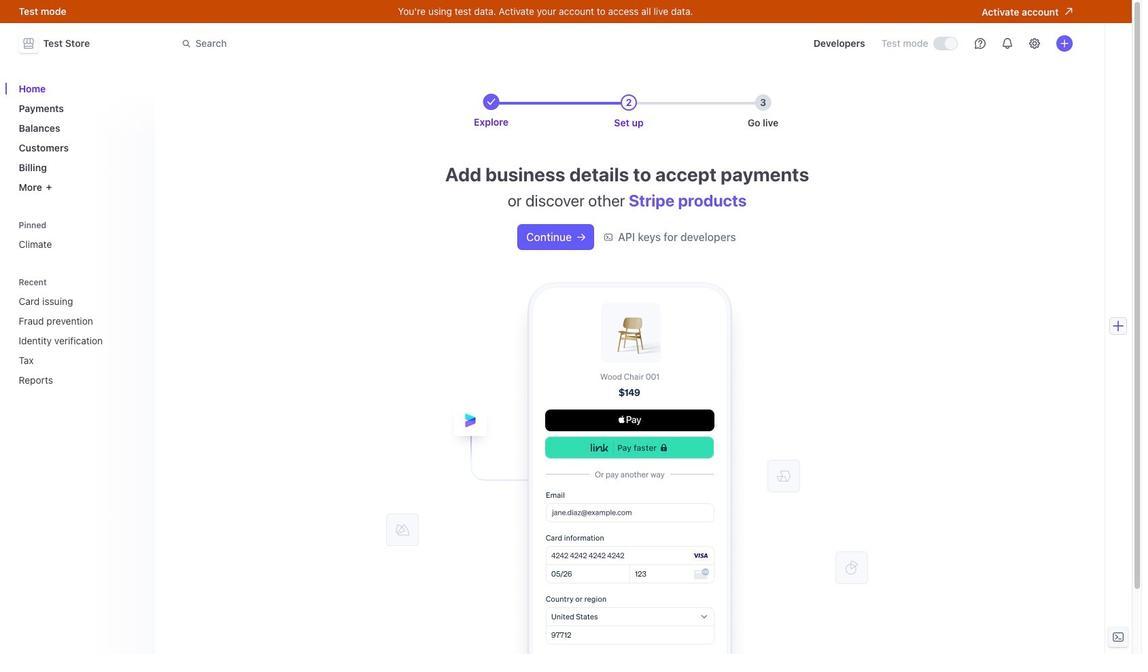 Task type: locate. For each thing, give the bounding box(es) containing it.
None search field
[[174, 31, 557, 56]]

recent element
[[13, 273, 147, 392], [13, 290, 147, 392]]

1 recent element from the top
[[13, 273, 147, 392]]

svg image
[[578, 234, 586, 242]]

Search text field
[[174, 31, 557, 56]]

notifications image
[[1002, 38, 1013, 49]]

edit pins image
[[133, 221, 141, 230]]

help image
[[975, 38, 986, 49]]

Test mode checkbox
[[934, 37, 957, 50]]



Task type: describe. For each thing, give the bounding box(es) containing it.
settings image
[[1029, 38, 1040, 49]]

core navigation links element
[[13, 78, 147, 199]]

2 recent element from the top
[[13, 290, 147, 392]]

pinned element
[[13, 216, 147, 256]]

clear history image
[[133, 279, 141, 287]]



